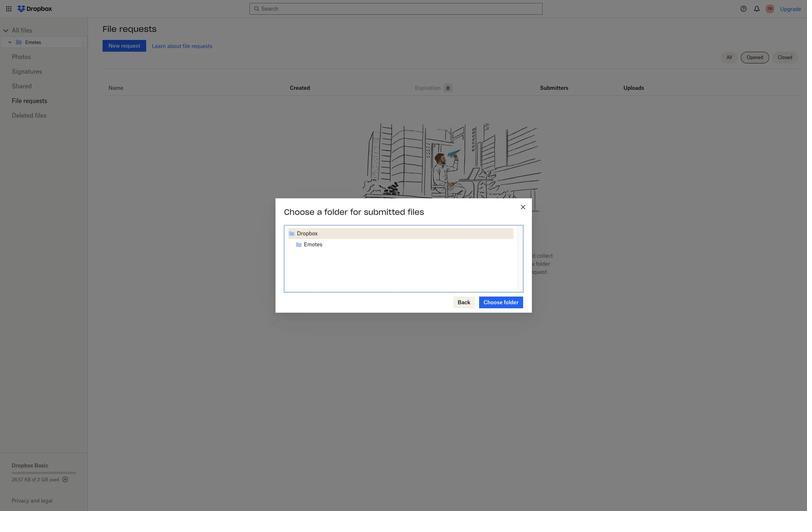 Task type: describe. For each thing, give the bounding box(es) containing it.
and inside 'request files from anyone, whether they have a dropbox account or not, and collect them in your dropbox. files will be automatically organized into a dropbox folder you choose. your privacy is important, so those who upload to your file request cannot access your dropbox account.'
[[527, 253, 536, 259]]

1 vertical spatial a
[[463, 253, 466, 259]]

choose folder button
[[479, 297, 523, 308]]

will
[[422, 261, 431, 267]]

emotes inside choose a folder for submitted files dialog
[[304, 241, 323, 247]]

file inside 'request files from anyone, whether they have a dropbox account or not, and collect them in your dropbox. files will be automatically organized into a dropbox folder you choose. your privacy is important, so those who upload to your file request cannot access your dropbox account.'
[[520, 269, 528, 275]]

2 vertical spatial a
[[510, 261, 513, 267]]

emotes inside emotes "link"
[[25, 39, 41, 45]]

1 vertical spatial requests
[[192, 43, 213, 49]]

photos
[[12, 53, 31, 60]]

all button
[[721, 52, 738, 63]]

dropbox.
[[386, 261, 408, 267]]

files inside dialog
[[408, 207, 424, 217]]

upgrade link
[[781, 6, 802, 12]]

all files link
[[12, 25, 88, 36]]

in
[[368, 261, 373, 267]]

choose.
[[367, 269, 385, 275]]

name
[[109, 85, 123, 91]]

choose for choose folder
[[484, 299, 503, 305]]

legal
[[41, 497, 53, 504]]

0 vertical spatial folder
[[325, 207, 348, 217]]

request
[[351, 253, 371, 259]]

global header element
[[0, 0, 808, 18]]

closed
[[778, 55, 793, 60]]

your
[[387, 269, 398, 275]]

organized
[[474, 261, 498, 267]]

upgrade
[[781, 6, 802, 12]]

choose a folder for submitted files
[[284, 207, 424, 217]]

row containing name
[[103, 72, 802, 96]]

all files tree
[[1, 25, 88, 48]]

request
[[529, 269, 547, 275]]

dropbox basic
[[12, 462, 48, 468]]

files for deleted
[[35, 112, 46, 119]]

of
[[32, 477, 36, 482]]

not,
[[516, 253, 525, 259]]

emotes link
[[15, 38, 81, 47]]

so
[[450, 269, 456, 275]]

file requests link
[[12, 93, 76, 108]]

used
[[49, 477, 59, 482]]

deleted
[[12, 112, 33, 119]]

created
[[290, 85, 310, 91]]

photos link
[[12, 49, 76, 64]]

back
[[458, 299, 471, 305]]

0 horizontal spatial and
[[30, 497, 40, 504]]

or
[[510, 253, 515, 259]]

1 horizontal spatial your
[[443, 277, 453, 283]]

28.57 kb of 2 gb used
[[12, 477, 59, 482]]

learn
[[152, 43, 166, 49]]

anyone,
[[397, 253, 415, 259]]

files for all
[[21, 27, 32, 34]]

deleted files
[[12, 112, 46, 119]]

cannot
[[407, 277, 423, 283]]

1 horizontal spatial file requests
[[103, 24, 157, 34]]

signatures
[[12, 68, 42, 75]]

files for request
[[372, 253, 382, 259]]

0 vertical spatial your
[[374, 261, 385, 267]]

shared
[[12, 82, 32, 90]]

28.57
[[12, 477, 23, 482]]

all for all files
[[12, 27, 19, 34]]

they
[[438, 253, 449, 259]]

be
[[432, 261, 438, 267]]

1 horizontal spatial file
[[103, 24, 117, 34]]

important,
[[424, 269, 449, 275]]

deleted files link
[[12, 108, 76, 123]]

kb
[[24, 477, 31, 482]]

pro trial element
[[441, 84, 453, 92]]

folder inside button
[[504, 299, 519, 305]]



Task type: locate. For each thing, give the bounding box(es) containing it.
all inside tree
[[12, 27, 19, 34]]

and left legal at the left
[[30, 497, 40, 504]]

0 horizontal spatial emotes
[[25, 39, 41, 45]]

requests up learn
[[119, 24, 157, 34]]

have
[[450, 253, 461, 259]]

requests right about at left
[[192, 43, 213, 49]]

a inside dialog
[[317, 207, 322, 217]]

folder down collect
[[536, 261, 550, 267]]

0 vertical spatial a
[[317, 207, 322, 217]]

file right about at left
[[183, 43, 190, 49]]

file requests
[[103, 24, 157, 34], [12, 97, 47, 104]]

1 vertical spatial file requests
[[12, 97, 47, 104]]

0 vertical spatial emotes
[[25, 39, 41, 45]]

back button
[[454, 297, 475, 308]]

0 horizontal spatial your
[[374, 261, 385, 267]]

0 vertical spatial from
[[454, 234, 474, 245]]

1 horizontal spatial and
[[527, 253, 536, 259]]

1 vertical spatial your
[[508, 269, 519, 275]]

2 vertical spatial requests
[[23, 97, 47, 104]]

files down dropbox logo - go to the homepage
[[21, 27, 32, 34]]

automatically
[[440, 261, 472, 267]]

file left request
[[520, 269, 528, 275]]

learn about file requests
[[152, 43, 213, 49]]

2 horizontal spatial folder
[[536, 261, 550, 267]]

1 horizontal spatial file
[[520, 269, 528, 275]]

from
[[454, 234, 474, 245], [384, 253, 395, 259]]

0 horizontal spatial all
[[12, 27, 19, 34]]

choose for choose a folder for submitted files
[[284, 207, 315, 217]]

basic
[[34, 462, 48, 468]]

1 vertical spatial choose
[[484, 299, 503, 305]]

2 horizontal spatial a
[[510, 261, 513, 267]]

your right to
[[508, 269, 519, 275]]

requests up deleted files
[[23, 97, 47, 104]]

0 vertical spatial file requests
[[103, 24, 157, 34]]

2
[[37, 477, 40, 482]]

1 vertical spatial and
[[30, 497, 40, 504]]

choose a folder for submitted files dialog
[[275, 198, 532, 313]]

your
[[374, 261, 385, 267], [508, 269, 519, 275], [443, 277, 453, 283]]

those
[[457, 269, 471, 275]]

file
[[103, 24, 117, 34], [12, 97, 22, 104]]

1 horizontal spatial folder
[[504, 299, 519, 305]]

access
[[425, 277, 441, 283]]

0 vertical spatial file
[[103, 24, 117, 34]]

0 vertical spatial and
[[527, 253, 536, 259]]

files
[[409, 261, 421, 267]]

1 vertical spatial all
[[727, 55, 733, 60]]

file requests up learn
[[103, 24, 157, 34]]

0 horizontal spatial from
[[384, 253, 395, 259]]

choose folder
[[484, 299, 519, 305]]

your up choose.
[[374, 261, 385, 267]]

1 vertical spatial file
[[520, 269, 528, 275]]

from up "dropbox."
[[384, 253, 395, 259]]

opened
[[747, 55, 764, 60]]

who
[[472, 269, 482, 275]]

closed button
[[773, 52, 799, 63]]

file
[[183, 43, 190, 49], [520, 269, 528, 275]]

file inside 'file requests' link
[[12, 97, 22, 104]]

gb
[[41, 477, 48, 482]]

choose inside button
[[484, 299, 503, 305]]

emotes
[[25, 39, 41, 45], [304, 241, 323, 247]]

signatures link
[[12, 64, 76, 79]]

from up 'have'
[[454, 234, 474, 245]]

1 horizontal spatial from
[[454, 234, 474, 245]]

0 horizontal spatial choose
[[284, 207, 315, 217]]

a right 'have'
[[463, 253, 466, 259]]

get more space image
[[61, 475, 69, 484]]

to
[[502, 269, 507, 275]]

need
[[382, 234, 405, 245]]

1 horizontal spatial column header
[[624, 75, 653, 92]]

0 horizontal spatial file
[[12, 97, 22, 104]]

dropbox tree item
[[288, 228, 514, 239]]

into
[[499, 261, 509, 267]]

0 horizontal spatial file
[[183, 43, 190, 49]]

from for anyone,
[[384, 253, 395, 259]]

all for all
[[727, 55, 733, 60]]

submitted
[[364, 207, 406, 217]]

a
[[317, 207, 322, 217], [463, 253, 466, 259], [510, 261, 513, 267]]

need something from someone?
[[382, 234, 522, 245]]

and
[[527, 253, 536, 259], [30, 497, 40, 504]]

1 vertical spatial folder
[[536, 261, 550, 267]]

dropbox inside the dropbox tree item
[[297, 230, 318, 236]]

request files from anyone, whether they have a dropbox account or not, and collect them in your dropbox. files will be automatically organized into a dropbox folder you choose. your privacy is important, so those who upload to your file request cannot access your dropbox account.
[[351, 253, 553, 283]]

privacy and legal
[[12, 497, 53, 504]]

all files
[[12, 27, 32, 34]]

from inside 'request files from anyone, whether they have a dropbox account or not, and collect them in your dropbox. files will be automatically organized into a dropbox folder you choose. your privacy is important, so those who upload to your file request cannot access your dropbox account.'
[[384, 253, 395, 259]]

collect
[[537, 253, 553, 259]]

files
[[21, 27, 32, 34], [35, 112, 46, 119], [408, 207, 424, 217], [372, 253, 382, 259]]

choose
[[284, 207, 315, 217], [484, 299, 503, 305]]

privacy
[[399, 269, 417, 275]]

1 horizontal spatial a
[[463, 253, 466, 259]]

account.
[[477, 277, 498, 283]]

1 horizontal spatial choose
[[484, 299, 503, 305]]

dropbox logo - go to the homepage image
[[15, 3, 55, 15]]

2 horizontal spatial requests
[[192, 43, 213, 49]]

2 column header from the left
[[624, 75, 653, 92]]

1 horizontal spatial all
[[727, 55, 733, 60]]

someone?
[[477, 234, 522, 245]]

0 horizontal spatial requests
[[23, 97, 47, 104]]

and right not,
[[527, 253, 536, 259]]

all up photos
[[12, 27, 19, 34]]

dropbox
[[297, 230, 318, 236], [467, 253, 488, 259], [514, 261, 535, 267], [455, 277, 475, 283], [12, 462, 33, 468]]

files down 'file requests' link in the top of the page
[[35, 112, 46, 119]]

0 horizontal spatial folder
[[325, 207, 348, 217]]

from for someone?
[[454, 234, 474, 245]]

group
[[288, 228, 514, 250]]

a left the for
[[317, 207, 322, 217]]

files inside tree
[[21, 27, 32, 34]]

row
[[103, 72, 802, 96]]

1 vertical spatial from
[[384, 253, 395, 259]]

1 vertical spatial file
[[12, 97, 22, 104]]

account
[[489, 253, 508, 259]]

0 horizontal spatial column header
[[540, 75, 570, 92]]

column header
[[540, 75, 570, 92], [624, 75, 653, 92]]

them
[[354, 261, 367, 267]]

2 vertical spatial your
[[443, 277, 453, 283]]

0 vertical spatial choose
[[284, 207, 315, 217]]

folder inside 'request files from anyone, whether they have a dropbox account or not, and collect them in your dropbox. files will be automatically organized into a dropbox folder you choose. your privacy is important, so those who upload to your file request cannot access your dropbox account.'
[[536, 261, 550, 267]]

privacy
[[12, 497, 29, 504]]

for
[[351, 207, 362, 217]]

opened button
[[741, 52, 770, 63]]

all
[[12, 27, 19, 34], [727, 55, 733, 60]]

0 vertical spatial file
[[183, 43, 190, 49]]

0 vertical spatial requests
[[119, 24, 157, 34]]

2 vertical spatial folder
[[504, 299, 519, 305]]

is
[[418, 269, 422, 275]]

about
[[167, 43, 181, 49]]

whether
[[417, 253, 437, 259]]

all inside button
[[727, 55, 733, 60]]

group containing dropbox
[[288, 228, 514, 250]]

your down so
[[443, 277, 453, 283]]

learn about file requests link
[[152, 43, 213, 49]]

2 horizontal spatial your
[[508, 269, 519, 275]]

files inside 'request files from anyone, whether they have a dropbox account or not, and collect them in your dropbox. files will be automatically organized into a dropbox folder you choose. your privacy is important, so those who upload to your file request cannot access your dropbox account.'
[[372, 253, 382, 259]]

upload
[[484, 269, 500, 275]]

0 horizontal spatial file requests
[[12, 97, 47, 104]]

folder left the for
[[325, 207, 348, 217]]

group inside choose a folder for submitted files dialog
[[288, 228, 514, 250]]

1 column header from the left
[[540, 75, 570, 92]]

shared link
[[12, 79, 76, 93]]

files up the dropbox tree item
[[408, 207, 424, 217]]

1 horizontal spatial requests
[[119, 24, 157, 34]]

created button
[[290, 84, 310, 92]]

1 vertical spatial emotes
[[304, 241, 323, 247]]

0 horizontal spatial a
[[317, 207, 322, 217]]

folder
[[325, 207, 348, 217], [536, 261, 550, 267], [504, 299, 519, 305]]

folder down to
[[504, 299, 519, 305]]

you
[[357, 269, 366, 275]]

privacy and legal link
[[12, 497, 88, 504]]

requests
[[119, 24, 157, 34], [192, 43, 213, 49], [23, 97, 47, 104]]

something
[[407, 234, 452, 245]]

a right into
[[510, 261, 513, 267]]

0 vertical spatial all
[[12, 27, 19, 34]]

file requests up deleted files
[[12, 97, 47, 104]]

1 horizontal spatial emotes
[[304, 241, 323, 247]]

all left opened
[[727, 55, 733, 60]]

files up in
[[372, 253, 382, 259]]



Task type: vqa. For each thing, say whether or not it's contained in the screenshot.
rightmost Emotes
yes



